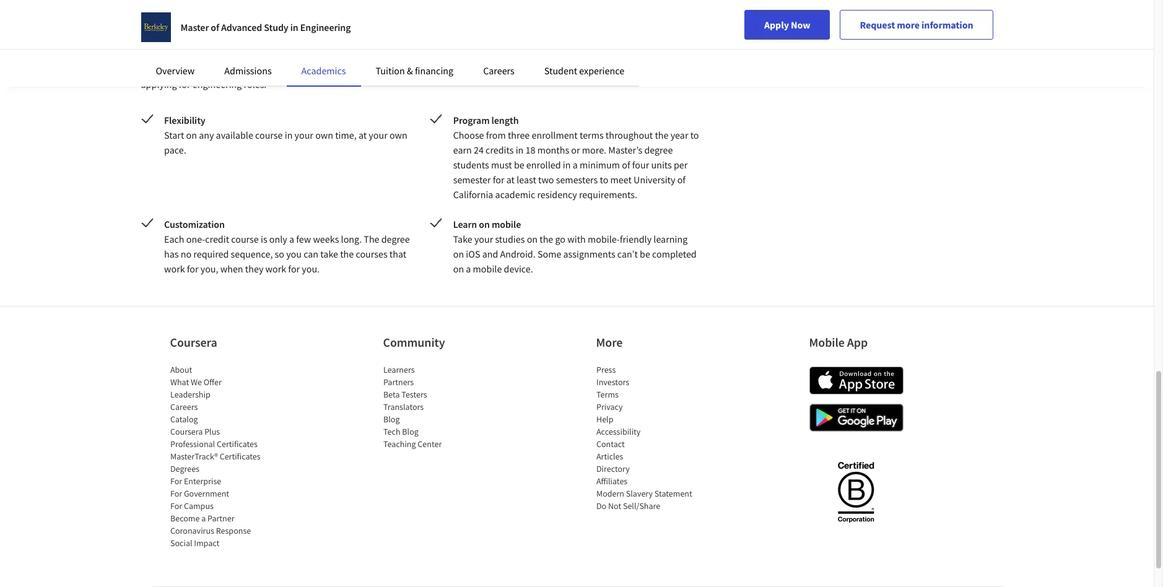 Task type: locate. For each thing, give the bounding box(es) containing it.
1 vertical spatial when
[[220, 263, 243, 275]]

0 vertical spatial when
[[682, 63, 705, 76]]

one- inside customization each one-credit course is only a few weeks long. the degree has no required sequence, so you can take the courses that work for you, when they work for you.
[[186, 233, 205, 245]]

be inside learn on mobile take your studies on the go with mobile-friendly learning on ios and android. some assignments can't be completed on a mobile device.
[[640, 248, 651, 260]]

assignments
[[564, 248, 616, 260]]

2 vertical spatial be
[[640, 248, 651, 260]]

1 horizontal spatial blog
[[402, 426, 418, 438]]

program
[[453, 114, 490, 126]]

academics
[[302, 64, 346, 77]]

2 horizontal spatial be
[[640, 248, 651, 260]]

center
[[418, 439, 442, 450]]

0 horizontal spatial can
[[304, 248, 319, 260]]

1 vertical spatial can
[[304, 248, 319, 260]]

0 horizontal spatial at
[[359, 129, 367, 141]]

program
[[444, 48, 479, 61]]

1 horizontal spatial from
[[486, 129, 506, 141]]

you
[[605, 63, 621, 76], [286, 248, 302, 260]]

that
[[586, 63, 603, 76], [390, 248, 407, 260]]

privacy link
[[596, 402, 623, 413]]

be right can't in the right top of the page
[[640, 248, 651, 260]]

mastertrack®
[[170, 451, 218, 462]]

&
[[407, 64, 413, 77]]

1 horizontal spatial that
[[586, 63, 603, 76]]

0 vertical spatial that
[[586, 63, 603, 76]]

2 coursera from the top
[[170, 426, 203, 438]]

1 list from the left
[[170, 364, 275, 550]]

and inside learn on mobile take your studies on the go with mobile-friendly learning on ios and android. some assignments can't be completed on a mobile device.
[[483, 248, 498, 260]]

and right ios
[[483, 248, 498, 260]]

careers inside the about what we offer leadership careers catalog coursera plus professional certificates mastertrack® certificates degrees for enterprise for government for campus become a partner coronavirus response social impact
[[170, 402, 198, 413]]

0 horizontal spatial to
[[600, 174, 609, 186]]

of inside (two units): your final course in the master's program will be mas-e's unique, interdisciplinary capstone project. you will create  a powerful example of your expert skill set, experience, and technical understanding that you can showcase when applying for engineering roles.
[[322, 63, 330, 76]]

0 horizontal spatial be
[[498, 48, 508, 61]]

at inside program length choose from three enrollment terms throughout the year to earn 24 credits in 18 months or more. master's degree students must be enrolled in a minimum of four units per semester for at least two semesters to meet university of california academic residency requirements.
[[507, 174, 515, 186]]

to
[[691, 129, 699, 141], [600, 174, 609, 186]]

california
[[453, 188, 494, 201]]

units):
[[247, 17, 273, 30], [283, 48, 309, 61]]

e's
[[531, 48, 543, 61]]

0 vertical spatial one-
[[289, 17, 308, 30]]

when inside customization each one-credit course is only a few weeks long. the degree has no required sequence, so you can take the courses that work for you, when they work for you.
[[220, 263, 243, 275]]

a inside learn on mobile take your studies on the go with mobile-friendly learning on ios and android. some assignments can't be completed on a mobile device.
[[466, 263, 471, 275]]

when right you,
[[220, 263, 243, 275]]

0 horizontal spatial careers
[[170, 402, 198, 413]]

0 horizontal spatial that
[[390, 248, 407, 260]]

1 vertical spatial will
[[192, 63, 207, 76]]

list containing press
[[596, 364, 702, 512]]

for down "you"
[[179, 78, 191, 90]]

a down ios
[[466, 263, 471, 275]]

course inside flexibility start on any available course in your own time, at your own pace.
[[255, 129, 283, 141]]

tuition & financing
[[376, 64, 454, 77]]

become
[[170, 513, 199, 524]]

1 vertical spatial and
[[483, 248, 498, 260]]

1 horizontal spatial own
[[390, 129, 408, 141]]

learners
[[383, 364, 415, 376]]

3 for from the top
[[170, 501, 182, 512]]

choose
[[453, 129, 484, 141]]

in up the skill
[[381, 48, 389, 61]]

credit up required
[[205, 233, 229, 245]]

0 horizontal spatial one-
[[186, 233, 205, 245]]

degree up units
[[645, 144, 673, 156]]

0 horizontal spatial degree
[[382, 233, 410, 245]]

your up ios
[[475, 233, 493, 245]]

year
[[671, 129, 689, 141]]

1 horizontal spatial list
[[383, 364, 489, 451]]

your
[[332, 63, 351, 76], [295, 129, 314, 141], [369, 129, 388, 141], [475, 233, 493, 245]]

the inside (two units): your final course in the master's program will be mas-e's unique, interdisciplinary capstone project. you will create  a powerful example of your expert skill set, experience, and technical understanding that you can showcase when applying for engineering roles.
[[391, 48, 405, 61]]

will down 4. applied capstone project
[[192, 63, 207, 76]]

download on the app store image
[[810, 367, 904, 395]]

flexibility
[[164, 114, 206, 126]]

at right time,
[[359, 129, 367, 141]]

course inside (two units): your final course in the master's program will be mas-e's unique, interdisciplinary capstone project. you will create  a powerful example of your expert skill set, experience, and technical understanding that you can showcase when applying for engineering roles.
[[352, 48, 379, 61]]

you.
[[302, 263, 320, 275]]

more.
[[582, 144, 607, 156]]

1 vertical spatial that
[[390, 248, 407, 260]]

0 vertical spatial to
[[691, 129, 699, 141]]

own right time,
[[390, 129, 408, 141]]

1 horizontal spatial careers
[[483, 64, 515, 77]]

1 vertical spatial be
[[514, 159, 525, 171]]

per
[[674, 159, 688, 171]]

1 vertical spatial technical
[[484, 63, 522, 76]]

in inside flexibility start on any available course in your own time, at your own pace.
[[285, 129, 293, 141]]

in right available
[[285, 129, 293, 141]]

course for in
[[352, 48, 379, 61]]

overview link
[[156, 64, 195, 77]]

units): up "example"
[[283, 48, 309, 61]]

0 vertical spatial for
[[170, 476, 182, 487]]

plus
[[204, 426, 220, 438]]

1 horizontal spatial degree
[[645, 144, 673, 156]]

1 horizontal spatial work
[[266, 263, 286, 275]]

1 vertical spatial degree
[[382, 233, 410, 245]]

list for coursera
[[170, 364, 275, 550]]

2 horizontal spatial list
[[596, 364, 702, 512]]

expert
[[353, 63, 379, 76]]

1 horizontal spatial and
[[483, 248, 498, 260]]

will right the program
[[481, 48, 496, 61]]

do
[[596, 501, 606, 512]]

1 horizontal spatial to
[[691, 129, 699, 141]]

on left any at the left top
[[186, 129, 197, 141]]

from left outside
[[368, 17, 388, 30]]

1 vertical spatial blog
[[402, 426, 418, 438]]

1 vertical spatial units):
[[283, 48, 309, 61]]

0 horizontal spatial work
[[164, 263, 185, 275]]

a down project
[[238, 63, 243, 76]]

1 vertical spatial one-
[[186, 233, 205, 245]]

the down "long."
[[340, 248, 354, 260]]

accessibility
[[596, 426, 641, 438]]

units): left 'six'
[[247, 17, 273, 30]]

coronavirus
[[170, 526, 214, 537]]

0 vertical spatial coursera
[[170, 335, 217, 350]]

3 list from the left
[[596, 364, 702, 512]]

capstone
[[186, 48, 227, 61]]

1 horizontal spatial careers link
[[483, 64, 515, 77]]

course inside customization each one-credit course is only a few weeks long. the degree has no required sequence, so you can take the courses that work for you, when they work for you.
[[231, 233, 259, 245]]

can up the you.
[[304, 248, 319, 260]]

0 vertical spatial and
[[466, 63, 482, 76]]

for inside program length choose from three enrollment terms throughout the year to earn 24 credits in 18 months or more. master's degree students must be enrolled in a minimum of four units per semester for at least two semesters to meet university of california academic residency requirements.
[[493, 174, 505, 186]]

a down or
[[573, 159, 578, 171]]

degree inside customization each one-credit course is only a few weeks long. the degree has no required sequence, so you can take the courses that work for you, when they work for you.
[[382, 233, 410, 245]]

0 vertical spatial be
[[498, 48, 508, 61]]

0 vertical spatial mobile
[[492, 218, 521, 231]]

of right outside
[[422, 17, 431, 30]]

academics link
[[302, 64, 346, 77]]

only
[[269, 233, 287, 245]]

careers link
[[483, 64, 515, 77], [170, 402, 198, 413]]

can't
[[618, 248, 638, 260]]

the left go
[[540, 233, 554, 245]]

be inside program length choose from three enrollment terms throughout the year to earn 24 credits in 18 months or more. master's degree students must be enrolled in a minimum of four units per semester for at least two semesters to meet university of california academic residency requirements.
[[514, 159, 525, 171]]

any
[[199, 129, 214, 141]]

contact link
[[596, 439, 625, 450]]

in inside (two units): your final course in the master's program will be mas-e's unique, interdisciplinary capstone project. you will create  a powerful example of your expert skill set, experience, and technical understanding that you can showcase when applying for engineering roles.
[[381, 48, 389, 61]]

1 vertical spatial mobile
[[473, 263, 502, 275]]

1 vertical spatial course
[[255, 129, 283, 141]]

one- right 'six'
[[289, 17, 308, 30]]

teaching
[[383, 439, 416, 450]]

no
[[181, 248, 192, 260]]

0 vertical spatial units):
[[247, 17, 273, 30]]

a inside the about what we offer leadership careers catalog coursera plus professional certificates mastertrack® certificates degrees for enterprise for government for campus become a partner coronavirus response social impact
[[201, 513, 206, 524]]

experience
[[580, 64, 625, 77]]

1 horizontal spatial units):
[[283, 48, 309, 61]]

coursera up about link
[[170, 335, 217, 350]]

(two
[[262, 48, 281, 61]]

1 vertical spatial you
[[286, 248, 302, 260]]

articles link
[[596, 451, 623, 462]]

and inside (two units): your final course in the master's program will be mas-e's unique, interdisciplinary capstone project. you will create  a powerful example of your expert skill set, experience, and technical understanding that you can showcase when applying for engineering roles.
[[466, 63, 482, 76]]

2 work from the left
[[266, 263, 286, 275]]

1 horizontal spatial be
[[514, 159, 525, 171]]

learn on mobile take your studies on the go with mobile-friendly learning on ios and android. some assignments can't be completed on a mobile device.
[[453, 218, 697, 275]]

mobile up studies
[[492, 218, 521, 231]]

learners partners beta testers translators blog tech blog teaching center
[[383, 364, 442, 450]]

your right time,
[[369, 129, 388, 141]]

courses up the 'final'
[[334, 17, 366, 30]]

blog link
[[383, 414, 400, 425]]

press link
[[596, 364, 616, 376]]

certificates up mastertrack® certificates link
[[217, 439, 257, 450]]

careers up catalog link
[[170, 402, 198, 413]]

that inside customization each one-credit course is only a few weeks long. the degree has no required sequence, so you can take the courses that work for you, when they work for you.
[[390, 248, 407, 260]]

2 vertical spatial for
[[170, 501, 182, 512]]

be up least
[[514, 159, 525, 171]]

1 coursera from the top
[[170, 335, 217, 350]]

careers down mas-
[[483, 64, 515, 77]]

long.
[[341, 233, 362, 245]]

from up credits
[[486, 129, 506, 141]]

0 vertical spatial blog
[[383, 414, 400, 425]]

blog up teaching center link
[[402, 426, 418, 438]]

one- down customization
[[186, 233, 205, 245]]

0 vertical spatial course
[[352, 48, 379, 61]]

professional certificates link
[[170, 439, 257, 450]]

work down has
[[164, 263, 185, 275]]

to right 'year'
[[691, 129, 699, 141]]

degrees link
[[170, 464, 199, 475]]

when
[[682, 63, 705, 76], [220, 263, 243, 275]]

0 vertical spatial credit
[[308, 17, 332, 30]]

mobile
[[492, 218, 521, 231], [473, 263, 502, 275]]

1 vertical spatial from
[[486, 129, 506, 141]]

0 vertical spatial degree
[[645, 144, 673, 156]]

blog up tech
[[383, 414, 400, 425]]

technical inside (two units): your final course in the master's program will be mas-e's unique, interdisciplinary capstone project. you will create  a powerful example of your expert skill set, experience, and technical understanding that you can showcase when applying for engineering roles.
[[484, 63, 522, 76]]

beta
[[383, 389, 400, 400]]

you right so
[[286, 248, 302, 260]]

2 vertical spatial course
[[231, 233, 259, 245]]

master
[[181, 21, 209, 33]]

course up the 'sequence,'
[[231, 233, 259, 245]]

2 for from the top
[[170, 488, 182, 499]]

that inside (two units): your final course in the master's program will be mas-e's unique, interdisciplinary capstone project. you will create  a powerful example of your expert skill set, experience, and technical understanding that you can showcase when applying for engineering roles.
[[586, 63, 603, 76]]

for up become
[[170, 501, 182, 512]]

to up requirements.
[[600, 174, 609, 186]]

the left 'year'
[[655, 129, 669, 141]]

skill
[[381, 63, 398, 76]]

list for more
[[596, 364, 702, 512]]

for government link
[[170, 488, 229, 499]]

two
[[539, 174, 554, 186]]

0 horizontal spatial from
[[368, 17, 388, 30]]

android.
[[500, 248, 536, 260]]

2 list from the left
[[383, 364, 489, 451]]

catalog link
[[170, 414, 198, 425]]

social impact link
[[170, 538, 219, 549]]

course up "expert"
[[352, 48, 379, 61]]

course right available
[[255, 129, 283, 141]]

list containing learners
[[383, 364, 489, 451]]

list for community
[[383, 364, 489, 451]]

experience,
[[416, 63, 464, 76]]

the inside customization each one-credit course is only a few weeks long. the degree has no required sequence, so you can take the courses that work for you, when they work for you.
[[340, 248, 354, 260]]

1 vertical spatial careers link
[[170, 402, 198, 413]]

a inside (two units): your final course in the master's program will be mas-e's unique, interdisciplinary capstone project. you will create  a powerful example of your expert skill set, experience, and technical understanding that you can showcase when applying for engineering roles.
[[238, 63, 243, 76]]

technical up the program
[[448, 17, 486, 30]]

in up the semesters
[[563, 159, 571, 171]]

0 vertical spatial will
[[481, 48, 496, 61]]

list containing about
[[170, 364, 275, 550]]

and down the program
[[466, 63, 482, 76]]

technical
[[150, 17, 192, 30]]

be left mas-
[[498, 48, 508, 61]]

1 vertical spatial coursera
[[170, 426, 203, 438]]

students
[[453, 159, 489, 171]]

the
[[433, 17, 446, 30], [391, 48, 405, 61], [655, 129, 669, 141], [540, 233, 554, 245], [340, 248, 354, 260]]

a down "campus"
[[201, 513, 206, 524]]

courses inside customization each one-credit course is only a few weeks long. the degree has no required sequence, so you can take the courses that work for you, when they work for you.
[[356, 248, 388, 260]]

1 horizontal spatial at
[[507, 174, 515, 186]]

1 horizontal spatial when
[[682, 63, 705, 76]]

0 horizontal spatial credit
[[205, 233, 229, 245]]

at
[[359, 129, 367, 141], [507, 174, 515, 186]]

for down the must at the left of the page
[[493, 174, 505, 186]]

for
[[170, 476, 182, 487], [170, 488, 182, 499], [170, 501, 182, 512]]

advanced
[[221, 21, 262, 33]]

project
[[229, 48, 260, 61]]

semesters
[[556, 174, 598, 186]]

has
[[164, 248, 179, 260]]

credit up your
[[308, 17, 332, 30]]

your inside learn on mobile take your studies on the go with mobile-friendly learning on ios and android. some assignments can't be completed on a mobile device.
[[475, 233, 493, 245]]

catalog
[[170, 414, 198, 425]]

for down "degrees"
[[170, 476, 182, 487]]

0 vertical spatial can
[[623, 63, 637, 76]]

0 horizontal spatial list
[[170, 364, 275, 550]]

on left ios
[[453, 248, 464, 260]]

when down capstone
[[682, 63, 705, 76]]

technical down mas-
[[484, 63, 522, 76]]

logo of certified b corporation image
[[831, 455, 882, 529]]

0 vertical spatial at
[[359, 129, 367, 141]]

credit inside customization each one-credit course is only a few weeks long. the degree has no required sequence, so you can take the courses that work for you, when they work for you.
[[205, 233, 229, 245]]

accessibility link
[[596, 426, 641, 438]]

the up the skill
[[391, 48, 405, 61]]

work
[[164, 263, 185, 275], [266, 263, 286, 275]]

admissions link
[[225, 64, 272, 77]]

modern
[[596, 488, 624, 499]]

1 vertical spatial at
[[507, 174, 515, 186]]

technical
[[448, 17, 486, 30], [484, 63, 522, 76]]

you down "interdisciplinary"
[[605, 63, 621, 76]]

for up for campus link
[[170, 488, 182, 499]]

government
[[184, 488, 229, 499]]

1 vertical spatial courses
[[356, 248, 388, 260]]

0 horizontal spatial you
[[286, 248, 302, 260]]

1 vertical spatial careers
[[170, 402, 198, 413]]

example
[[284, 63, 320, 76]]

0 vertical spatial certificates
[[217, 439, 257, 450]]

units): inside (two units): your final course in the master's program will be mas-e's unique, interdisciplinary capstone project. you will create  a powerful example of your expert skill set, experience, and technical understanding that you can showcase when applying for engineering roles.
[[283, 48, 309, 61]]

mobile down ios
[[473, 263, 502, 275]]

3.
[[141, 17, 148, 30]]

0 horizontal spatial own
[[316, 129, 333, 141]]

0 vertical spatial you
[[605, 63, 621, 76]]

1 vertical spatial for
[[170, 488, 182, 499]]

can down "interdisciplinary"
[[623, 63, 637, 76]]

work down so
[[266, 263, 286, 275]]

coursera down catalog
[[170, 426, 203, 438]]

degree right the
[[382, 233, 410, 245]]

0 horizontal spatial and
[[466, 63, 482, 76]]

at up academic
[[507, 174, 515, 186]]

can inside (two units): your final course in the master's program will be mas-e's unique, interdisciplinary capstone project. you will create  a powerful example of your expert skill set, experience, and technical understanding that you can showcase when applying for engineering roles.
[[623, 63, 637, 76]]

1 vertical spatial credit
[[205, 233, 229, 245]]

set,
[[400, 63, 414, 76]]

certificates down professional certificates link on the left of the page
[[219, 451, 260, 462]]

0 horizontal spatial when
[[220, 263, 243, 275]]

courses down the
[[356, 248, 388, 260]]

uc berkeley college of engineering logo image
[[141, 12, 171, 42]]

careers link up catalog link
[[170, 402, 198, 413]]

student
[[545, 64, 578, 77]]

own left time,
[[316, 129, 333, 141]]

1 horizontal spatial you
[[605, 63, 621, 76]]

your down the 'final'
[[332, 63, 351, 76]]

of down your
[[322, 63, 330, 76]]

0 horizontal spatial units):
[[247, 17, 273, 30]]

a left few
[[289, 233, 294, 245]]

own
[[316, 129, 333, 141], [390, 129, 408, 141]]

app
[[848, 335, 868, 350]]

1 vertical spatial to
[[600, 174, 609, 186]]

1 horizontal spatial can
[[623, 63, 637, 76]]

list
[[170, 364, 275, 550], [383, 364, 489, 451], [596, 364, 702, 512]]

for inside (two units): your final course in the master's program will be mas-e's unique, interdisciplinary capstone project. you will create  a powerful example of your expert skill set, experience, and technical understanding that you can showcase when applying for engineering roles.
[[179, 78, 191, 90]]

learn
[[453, 218, 477, 231]]

your left time,
[[295, 129, 314, 141]]

on right learn
[[479, 218, 490, 231]]

for down no
[[187, 263, 199, 275]]

of right master
[[211, 21, 219, 33]]

careers link down mas-
[[483, 64, 515, 77]]

course for is
[[231, 233, 259, 245]]



Task type: describe. For each thing, give the bounding box(es) containing it.
the up master's
[[433, 17, 446, 30]]

take
[[453, 233, 473, 245]]

in left "18"
[[516, 144, 524, 156]]

leadership link
[[170, 389, 210, 400]]

now
[[791, 19, 811, 31]]

response
[[216, 526, 251, 537]]

do not sell/share link
[[596, 501, 660, 512]]

requirements.
[[579, 188, 638, 201]]

offer
[[203, 377, 221, 388]]

community
[[383, 335, 445, 350]]

a inside program length choose from three enrollment terms throughout the year to earn 24 credits in 18 months or more. master's degree students must be enrolled in a minimum of four units per semester for at least two semesters to meet university of california academic residency requirements.
[[573, 159, 578, 171]]

0 horizontal spatial will
[[192, 63, 207, 76]]

student experience link
[[545, 64, 625, 77]]

required
[[194, 248, 229, 260]]

articles
[[596, 451, 623, 462]]

terms
[[580, 129, 604, 141]]

on inside flexibility start on any available course in your own time, at your own pace.
[[186, 129, 197, 141]]

not
[[608, 501, 621, 512]]

student experience
[[545, 64, 625, 77]]

testers
[[401, 389, 427, 400]]

applied
[[150, 48, 184, 61]]

0 vertical spatial from
[[368, 17, 388, 30]]

1 for from the top
[[170, 476, 182, 487]]

4. applied capstone project
[[141, 48, 260, 61]]

tuition & financing link
[[376, 64, 454, 77]]

a inside customization each one-credit course is only a few weeks long. the degree has no required sequence, so you can take the courses that work for you, when they work for you.
[[289, 233, 294, 245]]

24
[[474, 144, 484, 156]]

investors link
[[596, 377, 629, 388]]

weeks
[[313, 233, 339, 245]]

0 horizontal spatial blog
[[383, 414, 400, 425]]

on up android. at the left top
[[527, 233, 538, 245]]

partners
[[383, 377, 414, 388]]

you inside customization each one-credit course is only a few weeks long. the degree has no required sequence, so you can take the courses that work for you, when they work for you.
[[286, 248, 302, 260]]

roles.
[[244, 78, 267, 90]]

0 vertical spatial technical
[[448, 17, 486, 30]]

powerful
[[245, 63, 282, 76]]

1 horizontal spatial will
[[481, 48, 496, 61]]

flexibility start on any available course in your own time, at your own pace.
[[164, 114, 408, 156]]

you inside (two units): your final course in the master's program will be mas-e's unique, interdisciplinary capstone project. you will create  a powerful example of your expert skill set, experience, and technical understanding that you can showcase when applying for engineering roles.
[[605, 63, 621, 76]]

0 vertical spatial careers
[[483, 64, 515, 77]]

press
[[596, 364, 616, 376]]

investors
[[596, 377, 629, 388]]

we
[[191, 377, 202, 388]]

request more information
[[860, 19, 974, 31]]

sequence,
[[231, 248, 273, 260]]

least
[[517, 174, 537, 186]]

must
[[491, 159, 512, 171]]

the inside program length choose from three enrollment terms throughout the year to earn 24 credits in 18 months or more. master's degree students must be enrolled in a minimum of four units per semester for at least two semesters to meet university of california academic residency requirements.
[[655, 129, 669, 141]]

of left four
[[622, 159, 631, 171]]

(two units): your final course in the master's program will be mas-e's unique, interdisciplinary capstone project. you will create  a powerful example of your expert skill set, experience, and technical understanding that you can showcase when applying for engineering roles.
[[141, 48, 705, 90]]

the
[[364, 233, 380, 245]]

0 vertical spatial courses
[[334, 17, 366, 30]]

professional
[[170, 439, 215, 450]]

master of advanced study in engineering
[[181, 21, 351, 33]]

when inside (two units): your final course in the master's program will be mas-e's unique, interdisciplinary capstone project. you will create  a powerful example of your expert skill set, experience, and technical understanding that you can showcase when applying for engineering roles.
[[682, 63, 705, 76]]

4.
[[141, 48, 148, 61]]

1 own from the left
[[316, 129, 333, 141]]

program length choose from three enrollment terms throughout the year to earn 24 credits in 18 months or more. master's degree students must be enrolled in a minimum of four units per semester for at least two semesters to meet university of california academic residency requirements.
[[453, 114, 699, 201]]

tech blog link
[[383, 426, 418, 438]]

throughout
[[606, 129, 653, 141]]

terms link
[[596, 389, 619, 400]]

get it on google play image
[[810, 404, 904, 432]]

friendly
[[620, 233, 652, 245]]

directory
[[596, 464, 630, 475]]

0 vertical spatial careers link
[[483, 64, 515, 77]]

0 horizontal spatial careers link
[[170, 402, 198, 413]]

for campus link
[[170, 501, 213, 512]]

pace.
[[164, 144, 186, 156]]

degrees
[[170, 464, 199, 475]]

on down "take"
[[453, 263, 464, 275]]

interdisciplinary
[[579, 48, 646, 61]]

unique,
[[545, 48, 577, 61]]

what
[[170, 377, 189, 388]]

help
[[596, 414, 613, 425]]

in right 'six'
[[290, 21, 299, 33]]

enrolled
[[527, 159, 561, 171]]

of down per
[[678, 174, 686, 186]]

completed
[[653, 248, 697, 260]]

learning
[[654, 233, 688, 245]]

applying
[[141, 78, 177, 90]]

your inside (two units): your final course in the master's program will be mas-e's unique, interdisciplinary capstone project. you will create  a powerful example of your expert skill set, experience, and technical understanding that you can showcase when applying for engineering roles.
[[332, 63, 351, 76]]

can inside customization each one-credit course is only a few weeks long. the degree has no required sequence, so you can take the courses that work for you, when they work for you.
[[304, 248, 319, 260]]

1 work from the left
[[164, 263, 185, 275]]

affiliates
[[596, 476, 628, 487]]

credits
[[486, 144, 514, 156]]

degree inside program length choose from three enrollment terms throughout the year to earn 24 credits in 18 months or more. master's degree students must be enrolled in a minimum of four units per semester for at least two semesters to meet university of california academic residency requirements.
[[645, 144, 673, 156]]

coursera inside the about what we offer leadership careers catalog coursera plus professional certificates mastertrack® certificates degrees for enterprise for government for campus become a partner coronavirus response social impact
[[170, 426, 203, 438]]

mobile app
[[810, 335, 868, 350]]

with
[[568, 233, 586, 245]]

affiliates link
[[596, 476, 628, 487]]

press investors terms privacy help accessibility contact articles directory affiliates modern slavery statement do not sell/share
[[596, 364, 692, 512]]

understanding
[[524, 63, 584, 76]]

semester
[[453, 174, 491, 186]]

three
[[508, 129, 530, 141]]

master's
[[407, 48, 442, 61]]

1 vertical spatial certificates
[[219, 451, 260, 462]]

for left the you.
[[288, 263, 300, 275]]

1 horizontal spatial credit
[[308, 17, 332, 30]]

few
[[296, 233, 311, 245]]

leadership
[[170, 389, 210, 400]]

academic
[[496, 188, 536, 201]]

2 own from the left
[[390, 129, 408, 141]]

some
[[538, 248, 562, 260]]

more
[[596, 335, 623, 350]]

(six
[[231, 17, 245, 30]]

coursera plus link
[[170, 426, 220, 438]]

partners link
[[383, 377, 414, 388]]

you,
[[201, 263, 218, 275]]

be inside (two units): your final course in the master's program will be mas-e's unique, interdisciplinary capstone project. you will create  a powerful example of your expert skill set, experience, and technical understanding that you can showcase when applying for engineering roles.
[[498, 48, 508, 61]]

from inside program length choose from three enrollment terms throughout the year to earn 24 credits in 18 months or more. master's degree students must be enrolled in a minimum of four units per semester for at least two semesters to meet university of california academic residency requirements.
[[486, 129, 506, 141]]

depth
[[488, 17, 513, 30]]

is
[[261, 233, 267, 245]]

minimum
[[580, 159, 620, 171]]

months
[[538, 144, 570, 156]]

at inside flexibility start on any available course in your own time, at your own pace.
[[359, 129, 367, 141]]

the inside learn on mobile take your studies on the go with mobile-friendly learning on ios and android. some assignments can't be completed on a mobile device.
[[540, 233, 554, 245]]

1 horizontal spatial one-
[[289, 17, 308, 30]]

terms
[[596, 389, 619, 400]]

slavery
[[626, 488, 653, 499]]

campus
[[184, 501, 213, 512]]



Task type: vqa. For each thing, say whether or not it's contained in the screenshot.
rightmost Learn more LINK
no



